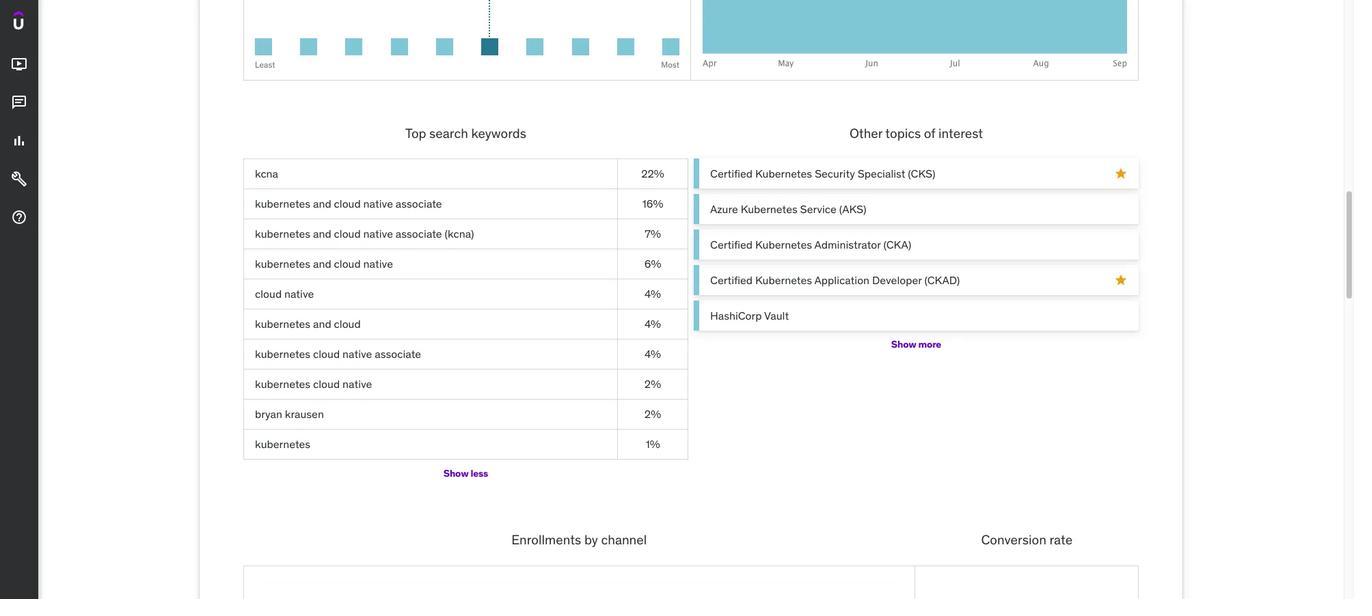 Task type: describe. For each thing, give the bounding box(es) containing it.
bryan krausen
[[255, 408, 324, 422]]

(aks)
[[840, 202, 867, 216]]

2% for bryan krausen
[[645, 408, 661, 422]]

top search keywords
[[405, 125, 527, 141]]

azure kubernetes service (aks) link
[[694, 194, 1139, 224]]

2 vertical spatial associate
[[375, 348, 421, 361]]

kubernetes for security
[[756, 167, 812, 181]]

kubernetes for service
[[741, 202, 798, 216]]

4% for native
[[645, 348, 661, 361]]

0 vertical spatial interactive chart image
[[703, 0, 1128, 69]]

security
[[815, 167, 855, 181]]

of
[[924, 125, 936, 141]]

less
[[471, 468, 488, 480]]

cloud up kubernetes and cloud native associate (kcna)
[[334, 197, 361, 211]]

(cka)
[[884, 238, 912, 252]]

most
[[662, 59, 680, 69]]

azure kubernetes service (aks)
[[711, 202, 867, 216]]

kubernetes and cloud
[[255, 318, 361, 331]]

and for kubernetes and cloud native associate (kcna)
[[313, 227, 331, 241]]

kubernetes for administrator
[[756, 238, 812, 252]]

cloud down the kubernetes and cloud native associate
[[334, 227, 361, 241]]

developer
[[873, 274, 922, 287]]

(kcna)
[[445, 227, 474, 241]]

3 medium image from the top
[[11, 209, 27, 226]]

native up kubernetes and cloud native associate (kcna)
[[364, 197, 393, 211]]

by
[[585, 532, 598, 549]]

interest
[[939, 125, 984, 141]]

udemy image
[[14, 11, 76, 34]]

azure
[[711, 202, 738, 216]]

topics
[[886, 125, 921, 141]]

kubernetes for kubernetes cloud native
[[255, 378, 311, 391]]

and for kubernetes and cloud native
[[313, 257, 331, 271]]

enrollments
[[512, 532, 582, 549]]

kubernetes cloud native
[[255, 378, 372, 391]]

native up 'kubernetes and cloud'
[[285, 288, 314, 301]]

hashicorp
[[711, 309, 762, 323]]

7%
[[645, 227, 661, 241]]

native up kubernetes cloud native
[[343, 348, 372, 361]]

22%
[[642, 167, 665, 181]]

associate for kubernetes and cloud native associate
[[396, 197, 442, 211]]

certified kubernetes security specialist (cks)
[[711, 167, 936, 181]]

and for kubernetes and cloud
[[313, 318, 331, 331]]

hashicorp vault
[[711, 309, 789, 323]]

4% for cloud
[[645, 318, 661, 331]]

rate
[[1050, 532, 1073, 549]]

conversion
[[982, 532, 1047, 549]]

certified for certified kubernetes application developer (ckad)
[[711, 274, 753, 287]]

vault
[[765, 309, 789, 323]]

conversion rate
[[982, 532, 1073, 549]]

2 medium image from the top
[[11, 171, 27, 188]]

certified kubernetes administrator (cka)
[[711, 238, 912, 252]]

specialist
[[858, 167, 906, 181]]

certified for certified kubernetes administrator (cka)
[[711, 238, 753, 252]]

administrator
[[815, 238, 881, 252]]

show for topics
[[892, 338, 917, 351]]

native down the kubernetes and cloud native associate
[[364, 227, 393, 241]]

cloud up kubernetes cloud native
[[313, 348, 340, 361]]

kubernetes and cloud native
[[255, 257, 393, 271]]

native down kubernetes and cloud native associate (kcna)
[[364, 257, 393, 271]]

kcna
[[255, 167, 278, 181]]

bryan
[[255, 408, 282, 422]]

show less
[[444, 468, 488, 480]]

show more button
[[892, 331, 942, 358]]

cloud down kubernetes and cloud native associate (kcna)
[[334, 257, 361, 271]]



Task type: vqa. For each thing, say whether or not it's contained in the screenshot.
Responsive
no



Task type: locate. For each thing, give the bounding box(es) containing it.
kubernetes down azure kubernetes service (aks)
[[756, 238, 812, 252]]

enrollments by channel
[[512, 532, 647, 549]]

1 vertical spatial medium image
[[11, 94, 27, 111]]

associate for kubernetes and cloud native associate (kcna)
[[396, 227, 442, 241]]

certified inside certified kubernetes security specialist (cks) link
[[711, 167, 753, 181]]

kubernetes down 'kubernetes and cloud'
[[255, 348, 311, 361]]

cloud native
[[255, 288, 314, 301]]

1 medium image from the top
[[11, 56, 27, 73]]

4%
[[645, 288, 661, 301], [645, 318, 661, 331], [645, 348, 661, 361]]

kubernetes for kubernetes and cloud native associate
[[255, 197, 311, 211]]

2% for kubernetes cloud native
[[645, 378, 661, 391]]

2 4% from the top
[[645, 318, 661, 331]]

show less button
[[444, 460, 488, 488]]

and for kubernetes and cloud native associate
[[313, 197, 331, 211]]

krausen
[[285, 408, 324, 422]]

kubernetes for kubernetes and cloud native
[[255, 257, 311, 271]]

kubernetes up kubernetes and cloud native
[[255, 227, 311, 241]]

and up cloud native
[[313, 257, 331, 271]]

kubernetes and cloud native associate (kcna)
[[255, 227, 474, 241]]

3 4% from the top
[[645, 348, 661, 361]]

1 certified from the top
[[711, 167, 753, 181]]

medium image
[[11, 56, 27, 73], [11, 94, 27, 111]]

4 and from the top
[[313, 318, 331, 331]]

show left more
[[892, 338, 917, 351]]

0 vertical spatial associate
[[396, 197, 442, 211]]

3 and from the top
[[313, 257, 331, 271]]

kubernetes for kubernetes and cloud native associate (kcna)
[[255, 227, 311, 241]]

kubernetes up cloud native
[[255, 257, 311, 271]]

2 vertical spatial 4%
[[645, 348, 661, 361]]

6%
[[645, 257, 662, 271]]

and up kubernetes and cloud native
[[313, 227, 331, 241]]

kubernetes cloud native associate
[[255, 348, 421, 361]]

interactive chart image
[[703, 0, 1128, 69], [261, 583, 898, 600]]

certified kubernetes administrator (cka) link
[[694, 230, 1139, 260]]

kubernetes up azure kubernetes service (aks)
[[756, 167, 812, 181]]

certified up hashicorp
[[711, 274, 753, 287]]

service
[[801, 202, 837, 216]]

channel
[[601, 532, 647, 549]]

1 vertical spatial 2%
[[645, 408, 661, 422]]

hashicorp vault link
[[694, 301, 1139, 331]]

cloud up 'kubernetes and cloud'
[[255, 288, 282, 301]]

2 2% from the top
[[645, 408, 661, 422]]

associate
[[396, 197, 442, 211], [396, 227, 442, 241], [375, 348, 421, 361]]

1 2% from the top
[[645, 378, 661, 391]]

native down kubernetes cloud native associate
[[343, 378, 372, 391]]

recommended for you image
[[1115, 274, 1128, 287]]

recommended for you image
[[1115, 167, 1128, 181]]

certified inside certified kubernetes administrator (cka) link
[[711, 238, 753, 252]]

search
[[430, 125, 468, 141]]

0 vertical spatial 2%
[[645, 378, 661, 391]]

kubernetes and cloud native associate
[[255, 197, 442, 211]]

kubernetes up bryan krausen
[[255, 378, 311, 391]]

1 vertical spatial certified
[[711, 238, 753, 252]]

kubernetes
[[756, 167, 812, 181], [741, 202, 798, 216], [756, 238, 812, 252], [756, 274, 812, 287]]

kubernetes
[[255, 197, 311, 211], [255, 227, 311, 241], [255, 257, 311, 271], [255, 318, 311, 331], [255, 348, 311, 361], [255, 378, 311, 391], [255, 438, 311, 452]]

2 kubernetes from the top
[[255, 227, 311, 241]]

certified kubernetes application developer (ckad) link
[[694, 265, 1139, 296]]

2 and from the top
[[313, 227, 331, 241]]

1 and from the top
[[313, 197, 331, 211]]

kubernetes for kubernetes and cloud
[[255, 318, 311, 331]]

0 vertical spatial medium image
[[11, 133, 27, 149]]

kubernetes down kcna
[[255, 197, 311, 211]]

1%
[[646, 438, 660, 452]]

show left less
[[444, 468, 469, 480]]

kubernetes down cloud native
[[255, 318, 311, 331]]

kubernetes inside "link"
[[756, 274, 812, 287]]

certified inside certified kubernetes application developer (ckad) "link"
[[711, 274, 753, 287]]

4 kubernetes from the top
[[255, 318, 311, 331]]

(ckad)
[[925, 274, 960, 287]]

least
[[255, 59, 275, 69]]

cloud up kubernetes cloud native associate
[[334, 318, 361, 331]]

native
[[364, 197, 393, 211], [364, 227, 393, 241], [364, 257, 393, 271], [285, 288, 314, 301], [343, 348, 372, 361], [343, 378, 372, 391]]

1 vertical spatial medium image
[[11, 171, 27, 188]]

16%
[[643, 197, 664, 211]]

certified kubernetes application developer (ckad)
[[711, 274, 960, 287]]

show inside button
[[892, 338, 917, 351]]

0 vertical spatial show
[[892, 338, 917, 351]]

0 vertical spatial medium image
[[11, 56, 27, 73]]

3 kubernetes from the top
[[255, 257, 311, 271]]

0 vertical spatial 4%
[[645, 288, 661, 301]]

1 vertical spatial 4%
[[645, 318, 661, 331]]

kubernetes right azure
[[741, 202, 798, 216]]

0 vertical spatial certified
[[711, 167, 753, 181]]

0 horizontal spatial show
[[444, 468, 469, 480]]

2 vertical spatial certified
[[711, 274, 753, 287]]

and up kubernetes cloud native associate
[[313, 318, 331, 331]]

certified kubernetes security specialist (cks) link
[[694, 159, 1139, 189]]

kubernetes down bryan krausen
[[255, 438, 311, 452]]

2 certified from the top
[[711, 238, 753, 252]]

cloud
[[334, 197, 361, 211], [334, 227, 361, 241], [334, 257, 361, 271], [255, 288, 282, 301], [334, 318, 361, 331], [313, 348, 340, 361], [313, 378, 340, 391]]

show more
[[892, 338, 942, 351]]

certified for certified kubernetes security specialist (cks)
[[711, 167, 753, 181]]

5 kubernetes from the top
[[255, 348, 311, 361]]

certified down azure
[[711, 238, 753, 252]]

keywords
[[471, 125, 527, 141]]

2 vertical spatial medium image
[[11, 209, 27, 226]]

6 kubernetes from the top
[[255, 378, 311, 391]]

other
[[850, 125, 883, 141]]

more
[[919, 338, 942, 351]]

1 kubernetes from the top
[[255, 197, 311, 211]]

kubernetes for application
[[756, 274, 812, 287]]

certified up azure
[[711, 167, 753, 181]]

(cks)
[[908, 167, 936, 181]]

application
[[815, 274, 870, 287]]

top
[[405, 125, 426, 141]]

kubernetes for kubernetes cloud native associate
[[255, 348, 311, 361]]

kubernetes up vault
[[756, 274, 812, 287]]

and up kubernetes and cloud native associate (kcna)
[[313, 197, 331, 211]]

1 4% from the top
[[645, 288, 661, 301]]

1 medium image from the top
[[11, 133, 27, 149]]

1 vertical spatial interactive chart image
[[261, 583, 898, 600]]

show
[[892, 338, 917, 351], [444, 468, 469, 480]]

show inside 'button'
[[444, 468, 469, 480]]

1 vertical spatial associate
[[396, 227, 442, 241]]

3 certified from the top
[[711, 274, 753, 287]]

medium image
[[11, 133, 27, 149], [11, 171, 27, 188], [11, 209, 27, 226]]

2 medium image from the top
[[11, 94, 27, 111]]

7 kubernetes from the top
[[255, 438, 311, 452]]

other topics of interest
[[850, 125, 984, 141]]

1 horizontal spatial show
[[892, 338, 917, 351]]

certified
[[711, 167, 753, 181], [711, 238, 753, 252], [711, 274, 753, 287]]

1 vertical spatial show
[[444, 468, 469, 480]]

cloud down kubernetes cloud native associate
[[313, 378, 340, 391]]

2%
[[645, 378, 661, 391], [645, 408, 661, 422]]

show for search
[[444, 468, 469, 480]]

and
[[313, 197, 331, 211], [313, 227, 331, 241], [313, 257, 331, 271], [313, 318, 331, 331]]



